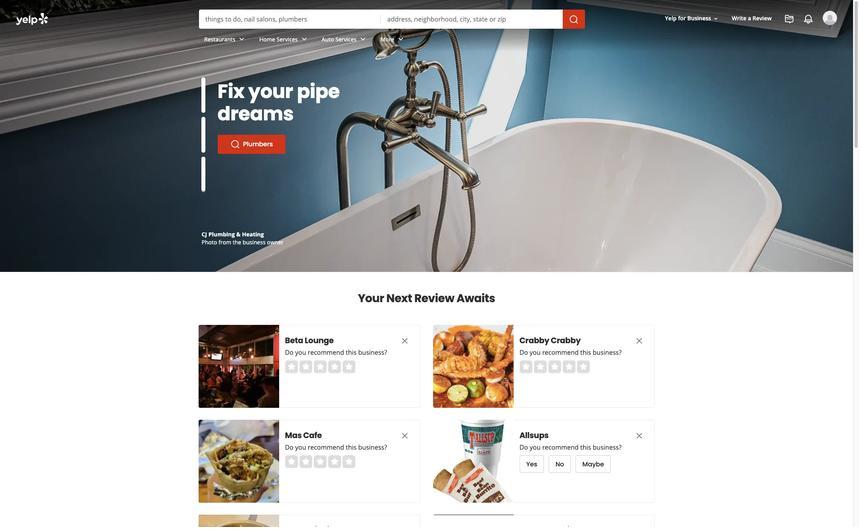Task type: locate. For each thing, give the bounding box(es) containing it.
24 chevron down v2 image left auto in the top left of the page
[[300, 34, 309, 44]]

this up maybe
[[581, 444, 592, 452]]

rating element down lounge
[[285, 361, 355, 374]]

24 chevron down v2 image inside the "more" link
[[396, 34, 406, 44]]

24 chevron down v2 image inside "auto services" link
[[359, 34, 368, 44]]

do you recommend this business? down the mas cafe 'link'
[[285, 444, 387, 452]]

this
[[346, 349, 357, 357], [581, 349, 592, 357], [346, 444, 357, 452], [581, 444, 592, 452]]

2 none field from the left
[[388, 15, 557, 24]]

business? for crabby
[[593, 349, 622, 357]]

this down beta lounge link
[[346, 349, 357, 357]]

2 24 chevron down v2 image from the left
[[300, 34, 309, 44]]

2 services from the left
[[336, 35, 357, 43]]

services for auto services
[[336, 35, 357, 43]]

beta lounge link
[[285, 335, 385, 347]]

2 crabby from the left
[[551, 335, 581, 347]]

0 horizontal spatial review
[[415, 291, 455, 307]]

(no rating) image down crabby crabby
[[520, 361, 590, 374]]

restaurants
[[204, 35, 236, 43]]

more link
[[374, 29, 412, 52]]

(no rating) image down cafe
[[285, 456, 355, 469]]

your
[[358, 291, 385, 307]]

photo for cj
[[202, 239, 217, 246]]

24 chevron down v2 image for restaurants
[[237, 34, 247, 44]]

rating element
[[285, 361, 355, 374], [520, 361, 590, 374], [285, 456, 355, 469]]

tree services link
[[218, 135, 297, 154]]

(no rating) image for cafe
[[285, 456, 355, 469]]

0 horizontal spatial 24 chevron down v2 image
[[359, 34, 368, 44]]

services
[[277, 35, 298, 43], [336, 35, 357, 43]]

photo
[[202, 239, 217, 246], [202, 239, 217, 246]]

24 search v2 image for dead
[[231, 140, 240, 149]]

dismiss card image for crabby
[[635, 336, 645, 346]]

services inside home services link
[[277, 35, 298, 43]]

24 chevron down v2 image
[[359, 34, 368, 44], [396, 34, 406, 44]]

do down beta on the left bottom of the page
[[285, 349, 294, 357]]

dreams
[[218, 101, 294, 127]]

notifications image
[[804, 14, 814, 24]]

yelp for business
[[666, 15, 712, 22]]

do down crabby crabby
[[520, 349, 528, 357]]

and
[[256, 231, 267, 238]]

by
[[219, 239, 225, 246]]

24 search v2 image inside the plumbers link
[[231, 140, 240, 149]]

0 horizontal spatial 24 chevron down v2 image
[[237, 34, 247, 44]]

do you recommend this business? for lounge
[[285, 349, 387, 357]]

do you recommend this business? down beta lounge link
[[285, 349, 387, 357]]

services right the home
[[277, 35, 298, 43]]

home
[[260, 35, 275, 43]]

24 chevron down v2 image inside restaurants link
[[237, 34, 247, 44]]

next
[[387, 291, 413, 307]]

recommend
[[308, 349, 344, 357], [543, 349, 579, 357], [308, 444, 344, 452], [543, 444, 579, 452]]

you down beta on the left bottom of the page
[[295, 349, 306, 357]]

you
[[295, 349, 306, 357], [530, 349, 541, 357], [295, 444, 306, 452], [530, 444, 541, 452]]

from
[[219, 239, 232, 246]]

user actions element
[[659, 10, 849, 59]]

1 services from the left
[[277, 35, 298, 43]]

tyler b. image
[[824, 11, 838, 25]]

24 chevron down v2 image right more
[[396, 34, 406, 44]]

owner
[[267, 239, 284, 246]]

0 horizontal spatial none field
[[206, 15, 375, 24]]

mas
[[285, 430, 302, 442]]

do you recommend this business? down crabby crabby link
[[520, 349, 622, 357]]

crabby crabby
[[520, 335, 581, 347]]

this for cafe
[[346, 444, 357, 452]]

24 search v2 image for dreams
[[231, 140, 240, 149]]

0 horizontal spatial crabby
[[520, 335, 550, 347]]

photo of hope plumbing image
[[433, 515, 514, 528]]

cafe
[[303, 430, 322, 442]]

beta lounge
[[285, 335, 334, 347]]

you down crabby crabby
[[530, 349, 541, 357]]

branches
[[272, 101, 365, 127]]

photo of carmelina's image
[[199, 515, 279, 528]]

you for mas
[[295, 444, 306, 452]]

(no rating) image
[[285, 361, 355, 374], [520, 361, 590, 374], [285, 456, 355, 469]]

24 chevron down v2 image for more
[[396, 34, 406, 44]]

services inside "auto services" link
[[336, 35, 357, 43]]

review for a
[[753, 15, 772, 22]]

recommend for crabby
[[543, 349, 579, 357]]

explore banner section banner
[[0, 0, 854, 272]]

this down the mas cafe 'link'
[[346, 444, 357, 452]]

24 search v2 image inside tree services link
[[231, 140, 240, 149]]

do you recommend this business?
[[285, 349, 387, 357], [520, 349, 622, 357], [285, 444, 387, 452], [520, 444, 622, 452]]

projects image
[[785, 14, 795, 24]]

allsups
[[520, 430, 549, 442]]

you down mas cafe
[[295, 444, 306, 452]]

dismiss card image
[[400, 336, 410, 346], [635, 336, 645, 346], [400, 431, 410, 441], [635, 431, 645, 441]]

services
[[259, 140, 284, 149]]

tree
[[243, 140, 257, 149]]

say
[[218, 78, 254, 105]]

fix your pipe dreams
[[218, 78, 340, 127]]

24 chevron down v2 image inside home services link
[[300, 34, 309, 44]]

business categories element
[[198, 29, 838, 52]]

recommend down the mas cafe 'link'
[[308, 444, 344, 452]]

photo of allsups image
[[433, 420, 514, 503]]

1 24 chevron down v2 image from the left
[[359, 34, 368, 44]]

None radio
[[328, 361, 341, 374], [534, 361, 547, 374], [549, 361, 561, 374], [285, 456, 298, 469], [300, 456, 312, 469], [314, 456, 327, 469], [328, 456, 341, 469], [343, 456, 355, 469], [328, 361, 341, 374], [534, 361, 547, 374], [549, 361, 561, 374], [285, 456, 298, 469], [300, 456, 312, 469], [314, 456, 327, 469], [328, 456, 341, 469], [343, 456, 355, 469]]

24 search v2 image
[[231, 140, 240, 149], [231, 140, 240, 149]]

24 chevron down v2 image right auto services
[[359, 34, 368, 44]]

your next review awaits
[[358, 291, 496, 307]]

review
[[753, 15, 772, 22], [415, 291, 455, 307]]

(no rating) image down lounge
[[285, 361, 355, 374]]

1 horizontal spatial review
[[753, 15, 772, 22]]

0 horizontal spatial services
[[277, 35, 298, 43]]

24 chevron down v2 image
[[237, 34, 247, 44], [300, 34, 309, 44]]

None search field
[[0, 0, 854, 59], [199, 10, 587, 29], [0, 0, 854, 59], [199, 10, 587, 29]]

no
[[556, 460, 565, 469]]

farewell
[[258, 78, 336, 105]]

2 24 chevron down v2 image from the left
[[396, 34, 406, 44]]

None field
[[206, 15, 375, 24], [388, 15, 557, 24]]

do down mas
[[285, 444, 294, 452]]

photo inside turftim landscape and design photo by tim m.
[[202, 239, 217, 246]]

1 vertical spatial review
[[415, 291, 455, 307]]

1 horizontal spatial 24 chevron down v2 image
[[300, 34, 309, 44]]

photo for turftim
[[202, 239, 217, 246]]

rating element down crabby crabby
[[520, 361, 590, 374]]

yelp for business button
[[663, 11, 723, 26]]

do for mas
[[285, 444, 294, 452]]

rating element for crabby
[[520, 361, 590, 374]]

do
[[285, 349, 294, 357], [520, 349, 528, 357], [285, 444, 294, 452], [520, 444, 528, 452]]

rating element for lounge
[[285, 361, 355, 374]]

business? for cafe
[[359, 444, 387, 452]]

photo inside cj plumbing & heating photo from the business owner
[[202, 239, 217, 246]]

beta
[[285, 335, 303, 347]]

1 horizontal spatial services
[[336, 35, 357, 43]]

yes button
[[520, 456, 545, 473]]

review right a
[[753, 15, 772, 22]]

recommend down crabby crabby link
[[543, 349, 579, 357]]

business?
[[359, 349, 387, 357], [593, 349, 622, 357], [359, 444, 387, 452], [593, 444, 622, 452]]

1 horizontal spatial 24 chevron down v2 image
[[396, 34, 406, 44]]

services right auto in the top left of the page
[[336, 35, 357, 43]]

rating element down cafe
[[285, 456, 355, 469]]

write a review link
[[729, 11, 776, 26]]

auto services link
[[316, 29, 374, 52]]

write a review
[[733, 15, 772, 22]]

photo of mas cafe image
[[199, 420, 279, 503]]

24 chevron down v2 image right restaurants
[[237, 34, 247, 44]]

crabby
[[520, 335, 550, 347], [551, 335, 581, 347]]

24 chevron down v2 image for home services
[[300, 34, 309, 44]]

plumbing
[[209, 231, 235, 238]]

1 crabby from the left
[[520, 335, 550, 347]]

1 horizontal spatial none field
[[388, 15, 557, 24]]

0 vertical spatial review
[[753, 15, 772, 22]]

None radio
[[285, 361, 298, 374], [300, 361, 312, 374], [314, 361, 327, 374], [343, 361, 355, 374], [520, 361, 533, 374], [563, 361, 576, 374], [577, 361, 590, 374], [285, 361, 298, 374], [300, 361, 312, 374], [314, 361, 327, 374], [343, 361, 355, 374], [520, 361, 533, 374], [563, 361, 576, 374], [577, 361, 590, 374]]

photo of beta lounge image
[[199, 325, 279, 408]]

recommend down lounge
[[308, 349, 344, 357]]

business? for lounge
[[359, 349, 387, 357]]

1 24 chevron down v2 image from the left
[[237, 34, 247, 44]]

business? down crabby crabby link
[[593, 349, 622, 357]]

cj
[[202, 231, 207, 238]]

1 horizontal spatial crabby
[[551, 335, 581, 347]]

this down crabby crabby link
[[581, 349, 592, 357]]

this for crabby
[[581, 349, 592, 357]]

dead
[[218, 101, 268, 127]]

review right next
[[415, 291, 455, 307]]

awaits
[[457, 291, 496, 307]]

do you recommend this business? for cafe
[[285, 444, 387, 452]]

home services link
[[253, 29, 316, 52]]

business? down beta lounge link
[[359, 349, 387, 357]]

say farewell to dead branches
[[218, 78, 365, 127]]

home services
[[260, 35, 298, 43]]

1 none field from the left
[[206, 15, 375, 24]]

review inside user actions 'element'
[[753, 15, 772, 22]]

(no rating) image for crabby
[[520, 361, 590, 374]]

to
[[340, 78, 360, 105]]

fix
[[218, 78, 245, 105]]

business? down the mas cafe 'link'
[[359, 444, 387, 452]]

for
[[679, 15, 687, 22]]



Task type: vqa. For each thing, say whether or not it's contained in the screenshot.
Next's Review
yes



Task type: describe. For each thing, give the bounding box(es) containing it.
business? up maybe button
[[593, 444, 622, 452]]

business
[[688, 15, 712, 22]]

recommend for cafe
[[308, 444, 344, 452]]

Find text field
[[206, 15, 375, 24]]

recommend for lounge
[[308, 349, 344, 357]]

tree services
[[243, 140, 284, 149]]

do for crabby
[[520, 349, 528, 357]]

you for crabby
[[530, 349, 541, 357]]

a
[[749, 15, 752, 22]]

yelp
[[666, 15, 677, 22]]

do you recommend this business? down "allsups" link
[[520, 444, 622, 452]]

search image
[[570, 15, 579, 24]]

services for home services
[[277, 35, 298, 43]]

the
[[233, 239, 242, 246]]

lounge
[[305, 335, 334, 347]]

Near text field
[[388, 15, 557, 24]]

auto
[[322, 35, 334, 43]]

dismiss card image for cafe
[[400, 431, 410, 441]]

maybe button
[[576, 456, 611, 473]]

(no rating) image for lounge
[[285, 361, 355, 374]]

plumbers
[[243, 140, 273, 149]]

business
[[243, 239, 266, 246]]

maybe
[[583, 460, 605, 469]]

do you recommend this business? for crabby
[[520, 349, 622, 357]]

landscape
[[225, 231, 255, 238]]

this for lounge
[[346, 349, 357, 357]]

you down allsups
[[530, 444, 541, 452]]

cj plumbing & heating photo from the business owner
[[202, 231, 284, 246]]

auto services
[[322, 35, 357, 43]]

24 chevron down v2 image for auto services
[[359, 34, 368, 44]]

design
[[268, 231, 287, 238]]

rating element for cafe
[[285, 456, 355, 469]]

heating
[[242, 231, 264, 238]]

tim m. link
[[226, 239, 245, 246]]

none field the 'near'
[[388, 15, 557, 24]]

review for next
[[415, 291, 455, 307]]

turftim
[[202, 231, 224, 238]]

tim
[[226, 239, 237, 246]]

you for beta
[[295, 349, 306, 357]]

more
[[381, 35, 395, 43]]

write
[[733, 15, 747, 22]]

recommend down "allsups" link
[[543, 444, 579, 452]]

pipe
[[297, 78, 340, 105]]

allsups link
[[520, 430, 620, 442]]

cj plumbing & heating link
[[202, 231, 264, 238]]

mas cafe link
[[285, 430, 385, 442]]

m.
[[238, 239, 245, 246]]

crabby crabby link
[[520, 335, 620, 347]]

yes
[[527, 460, 538, 469]]

do down allsups
[[520, 444, 528, 452]]

plumbers link
[[218, 135, 286, 154]]

16 chevron down v2 image
[[713, 15, 720, 22]]

no button
[[549, 456, 571, 473]]

do for beta
[[285, 349, 294, 357]]

photo of crabby crabby image
[[433, 325, 514, 408]]

mas cafe
[[285, 430, 322, 442]]

&
[[237, 231, 241, 238]]

none field find
[[206, 15, 375, 24]]

your
[[249, 78, 293, 105]]

dismiss card image for lounge
[[400, 336, 410, 346]]

turftim landscape and design photo by tim m.
[[202, 231, 287, 246]]

restaurants link
[[198, 29, 253, 52]]

turftim landscape and design link
[[202, 231, 287, 238]]



